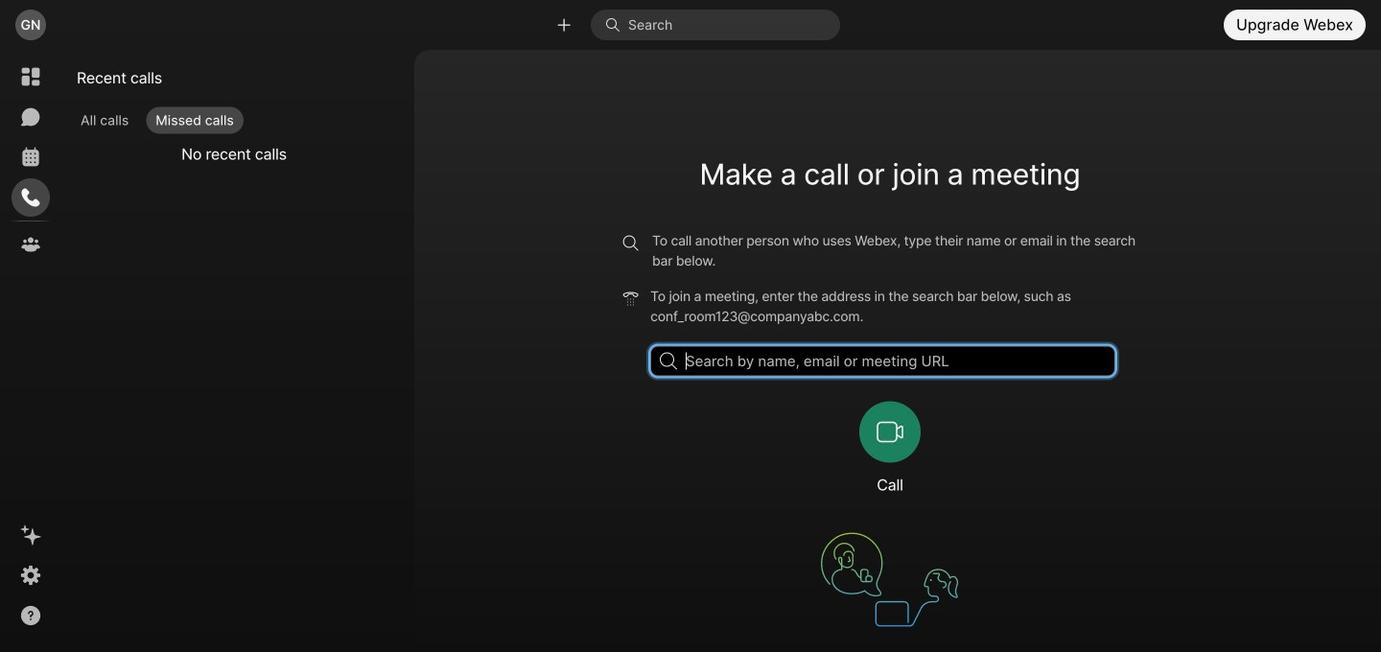 Task type: describe. For each thing, give the bounding box(es) containing it.
Add people by name or email text field
[[651, 346, 1116, 377]]

webex tab list
[[12, 58, 50, 264]]



Task type: vqa. For each thing, say whether or not it's contained in the screenshot.
'navigation'
yes



Task type: locate. For each thing, give the bounding box(es) containing it.
tab list
[[67, 107, 413, 136]]

navigation
[[0, 50, 61, 653]]

search_18 image
[[660, 353, 677, 370]]



